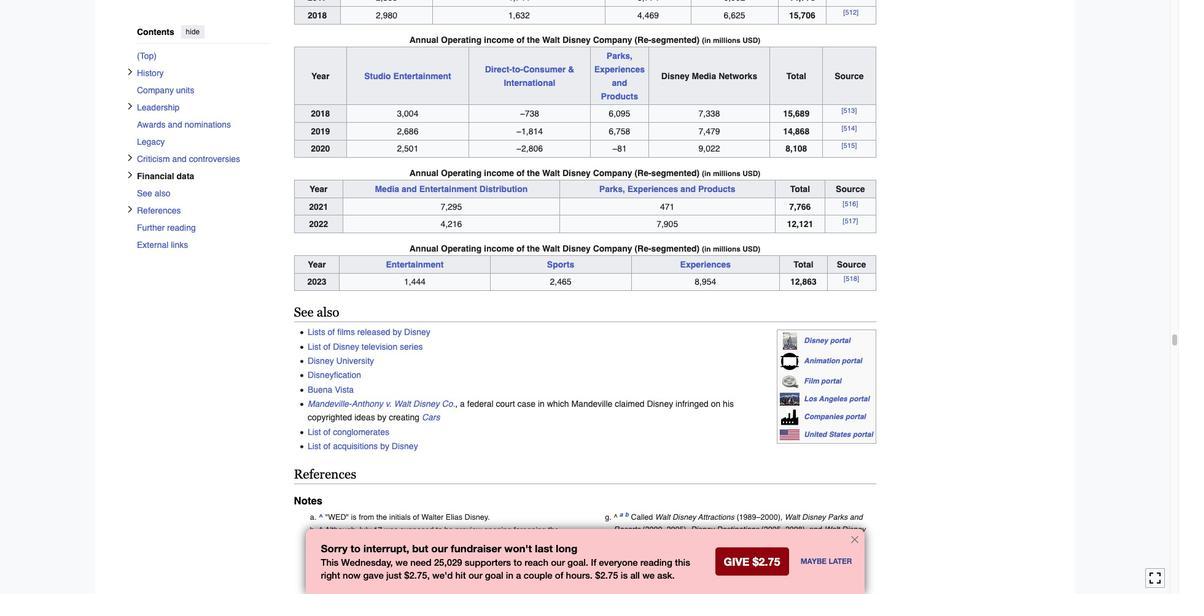 Task type: vqa. For each thing, say whether or not it's contained in the screenshot.
EXPERIENCES to the middle
yes



Task type: locate. For each thing, give the bounding box(es) containing it.
3 x small image from the top
[[126, 205, 134, 213]]

by up the series in the bottom left of the page
[[393, 328, 402, 337]]

resorts inside walt disney parks and resorts
[[614, 525, 641, 534]]

list inside list of references for grammy awards:
[[325, 576, 337, 585]]

1 vertical spatial usd)
[[743, 170, 761, 178]]

1 vertical spatial millions
[[713, 170, 741, 178]]

6,095
[[609, 109, 630, 119]]

3 income from the top
[[484, 244, 514, 254]]

1 vertical spatial b
[[625, 574, 629, 582]]

0 vertical spatial ,
[[455, 399, 458, 409]]

disney media networks
[[661, 71, 757, 81]]

maybe
[[801, 557, 827, 566]]

12,121
[[787, 219, 813, 229]]

annual operating income of the walt disney company (re-segmented) (in millions usd) up 'sports' link
[[410, 244, 761, 254]]

,
[[455, 399, 458, 409], [391, 557, 393, 568], [427, 570, 430, 581]]

2 (in from the top
[[702, 170, 711, 178]]

1 horizontal spatial as
[[757, 576, 765, 586]]

2 b link from the top
[[625, 574, 629, 586]]

references up notes
[[294, 467, 356, 482]]

is left all
[[621, 570, 628, 581]]

(in
[[702, 36, 711, 45], [702, 170, 711, 178], [702, 245, 711, 254]]

4,469
[[638, 10, 659, 20]]

data
[[176, 171, 194, 181]]

1 (in from the top
[[702, 36, 711, 45]]

parks, down '−81'
[[599, 184, 625, 194]]

(in down 9,022
[[702, 170, 711, 178]]

see also down the financial
[[137, 188, 170, 198]]

gave
[[363, 570, 384, 581]]

1 horizontal spatial references
[[294, 467, 356, 482]]

by down mandeville-anthony v. walt disney co. link
[[377, 413, 387, 423]]

opening
[[484, 526, 512, 535], [341, 538, 369, 547], [547, 538, 574, 547]]

2 x small image from the top
[[126, 154, 134, 161]]

3 segmented) from the top
[[651, 244, 700, 254]]

0 vertical spatial 2018
[[308, 10, 327, 20]]

1 vertical spatial parks
[[614, 537, 634, 547]]

experiences for top parks, experiences and products link
[[594, 64, 645, 74]]

official inside although july 17 was supposed to be preview opening foregoing the public opening the next day, disneyland uses july 17 as its official opening day.
[[522, 538, 544, 547]]

^ link for "wed" is from the initials of walter elias disney.
[[319, 513, 323, 522]]

reading up links
[[167, 223, 195, 233]]

^ left all
[[614, 563, 618, 573]]

part
[[768, 576, 781, 586]]

operating for and
[[441, 168, 482, 178]]

2018 for 3,004
[[311, 109, 330, 119]]

1 horizontal spatial reading
[[641, 557, 672, 568]]

0 vertical spatial our
[[431, 543, 448, 555]]

walt up (2005–2008),
[[785, 513, 800, 522]]

1 vertical spatial icon image
[[781, 353, 799, 370]]

to down the 'won't'
[[514, 557, 522, 568]]

university
[[336, 356, 374, 366]]

2 horizontal spatial ,
[[455, 399, 458, 409]]

july right although
[[358, 526, 371, 535]]

resorts
[[614, 525, 641, 534], [651, 537, 678, 547]]

^ link left his
[[319, 563, 323, 572]]

icon image
[[783, 333, 797, 350], [781, 353, 799, 370]]

[515] link
[[842, 142, 857, 150]]

list of references for grammy awards:
[[319, 576, 428, 595]]

see also inside see also link
[[137, 188, 170, 198]]

^ link for although july 17 was supposed to be preview opening foregoing the public opening the next day, disneyland uses july 17 as its official opening day.
[[319, 526, 323, 535]]

^ left called
[[614, 513, 617, 522]]

2 operating from the top
[[441, 168, 482, 178]]

3 usd) from the top
[[743, 245, 761, 254]]

1 vertical spatial july
[[476, 538, 489, 547]]

^ down everyone
[[614, 576, 617, 586]]

0 vertical spatial b link
[[625, 511, 629, 522]]

2 a link from the top
[[620, 574, 623, 586]]

1 vertical spatial x small image
[[126, 171, 134, 178]]

give
[[724, 555, 750, 569]]

parks, experiences and products link up 471
[[599, 184, 736, 194]]

2018 for 2,980
[[308, 10, 327, 20]]

1 x small image from the top
[[126, 102, 134, 110]]

1 vertical spatial annual operating income of the walt disney company (re-segmented) (in millions usd)
[[410, 168, 761, 178]]

^ up awards:
[[319, 576, 323, 585]]

(2000–2005), disney destinations (2005–2008), and
[[641, 525, 825, 534]]

a left called
[[620, 511, 623, 519]]

and
[[612, 78, 627, 88], [168, 119, 182, 129], [172, 154, 186, 164], [402, 184, 417, 194], [681, 184, 696, 194], [850, 513, 863, 522], [810, 525, 823, 534], [636, 537, 649, 547]]

1 vertical spatial from
[[684, 550, 700, 560]]

co.
[[393, 563, 403, 572]]

[444]
[[470, 586, 484, 594]]

disney inside walt disney parks and resorts worldwide
[[842, 525, 866, 534]]

also up lists
[[317, 305, 339, 320]]

[436] [437]
[[360, 586, 388, 594]]

source up [518]
[[837, 260, 866, 270]]

3 annual operating income of the walt disney company (re-segmented) (in millions usd) from the top
[[410, 244, 761, 254]]

foregoing
[[514, 526, 546, 535]]

[512] link
[[844, 8, 859, 17]]

2 vertical spatial (in
[[702, 245, 711, 254]]

a right co.
[[460, 399, 465, 409]]

2,980
[[376, 10, 397, 20]]

0 vertical spatial july
[[358, 526, 371, 535]]

[515]
[[842, 142, 857, 150]]

list of conglomerates list of acquisitions by disney
[[308, 427, 418, 451]]

b link left called
[[625, 511, 629, 522]]

total up the 15,689
[[787, 71, 806, 81]]

, up the just in the bottom of the page
[[391, 557, 393, 568]]

1 vertical spatial parks, experiences and products
[[599, 184, 736, 194]]

^ link
[[319, 513, 323, 522], [319, 526, 323, 535], [319, 563, 323, 572], [614, 563, 618, 573], [319, 576, 323, 585]]

ideas
[[355, 413, 375, 423]]

year for 2021
[[310, 184, 328, 194]]

by inside , a federal court case in which mandeville claimed disney infringed on his copyrighted ideas by creating
[[377, 413, 387, 423]]

annual operating income of the walt disney company (re-segmented) (in millions usd) for direct-to-consumer & international
[[410, 35, 761, 45]]

year
[[311, 71, 330, 81], [310, 184, 328, 194], [308, 260, 326, 270]]

1 segmented) from the top
[[651, 35, 700, 45]]

1 vertical spatial x small image
[[126, 154, 134, 161]]

millions for parks, experiences and products
[[713, 36, 741, 45]]

0 vertical spatial products
[[601, 91, 638, 101]]

$2.75 down everyone
[[595, 570, 618, 581]]

(re-
[[635, 35, 651, 45], [635, 168, 651, 178], [635, 244, 651, 254]]

income for entertainment
[[484, 244, 514, 254]]

the inside "^ following the purchase of capital cities/abc inc. ^ a b first year with marvel entertainment as part of results"
[[655, 563, 666, 573]]

1 horizontal spatial from
[[684, 550, 700, 560]]

further reading link
[[137, 219, 269, 236]]

0 horizontal spatial parks
[[614, 537, 634, 547]]

x small image
[[126, 102, 134, 110], [126, 154, 134, 161], [126, 205, 134, 213]]

a link for called
[[620, 511, 623, 522]]

2 vertical spatial year
[[308, 260, 326, 270]]

mandeville
[[572, 399, 613, 409]]

was inside although july 17 was supposed to be preview opening foregoing the public opening the next day, disneyland uses july 17 as its official opening day.
[[384, 526, 398, 535]]

annual operating income of the walt disney company (re-segmented) (in millions usd) up & at the left of the page
[[410, 35, 761, 45]]

1 vertical spatial official
[[339, 563, 361, 572]]

0 horizontal spatial products
[[601, 91, 638, 101]]

1 vertical spatial see
[[294, 305, 314, 320]]

interrupt,
[[364, 543, 409, 555]]

portal up angeles
[[821, 377, 842, 386]]

0 vertical spatial usd)
[[743, 36, 761, 45]]

1994
[[702, 550, 719, 560]]

1 vertical spatial 2018
[[311, 109, 330, 119]]

0 vertical spatial a link
[[620, 511, 623, 522]]

awards:
[[319, 588, 347, 595]]

experiences
[[594, 64, 645, 74], [628, 184, 678, 194], [680, 260, 731, 270]]

animation portal
[[804, 357, 862, 366]]

to
[[436, 526, 442, 535], [351, 543, 361, 555], [721, 550, 728, 560], [514, 557, 522, 568]]

2 annual operating income of the walt disney company (re-segmented) (in millions usd) from the top
[[410, 168, 761, 178]]

0 horizontal spatial ,
[[391, 557, 393, 568]]

1 vertical spatial we
[[643, 570, 655, 581]]

los angeles portal link
[[804, 395, 870, 404]]

to inside although july 17 was supposed to be preview opening foregoing the public opening the next day, disneyland uses july 17 as its official opening day.
[[436, 526, 442, 535]]

a inside , a federal court case in which mandeville claimed disney infringed on his copyrighted ideas by creating
[[460, 399, 465, 409]]

0 vertical spatial see also
[[137, 188, 170, 198]]

direct-to-consumer & international
[[485, 64, 574, 88]]

financial
[[137, 171, 174, 181]]

1 annual operating income of the walt disney company (re-segmented) (in millions usd) from the top
[[410, 35, 761, 45]]

year up 2021
[[310, 184, 328, 194]]

parks inside walt disney parks and resorts
[[828, 513, 848, 522]]

0 vertical spatial (re-
[[635, 35, 651, 45]]

millions up experiences link
[[713, 245, 741, 254]]

media down 2,501
[[375, 184, 399, 194]]

annual for entertainment
[[410, 35, 439, 45]]

our for goal
[[469, 570, 483, 581]]

need
[[410, 557, 432, 568]]

notes
[[294, 495, 323, 507]]

and inside parks, experiences and products
[[612, 78, 627, 88]]

v.
[[386, 399, 392, 409]]

portal for film portal
[[821, 377, 842, 386]]

parks, experiences and products up 6,095
[[594, 51, 645, 101]]

sorry to interrupt, but our fundraiser won't last long this wednesday , we need 25,029
[[321, 543, 578, 568]]

if
[[591, 557, 597, 568]]

in right goal at the left bottom of page
[[506, 570, 514, 581]]

1 vertical spatial is
[[621, 570, 628, 581]]

parks inside walt disney parks and resorts worldwide
[[614, 537, 634, 547]]

of
[[517, 35, 525, 45], [517, 168, 525, 178], [517, 244, 525, 254], [328, 328, 335, 337], [323, 342, 331, 352], [323, 427, 331, 437], [323, 442, 331, 451], [413, 513, 419, 522], [702, 563, 709, 573], [555, 570, 564, 581], [340, 576, 346, 585], [783, 576, 789, 586]]

3 operating from the top
[[441, 244, 482, 254]]

entertainment up the 3,004 in the left top of the page
[[393, 71, 451, 81]]

[444] link
[[470, 586, 484, 594]]

leadership
[[137, 102, 179, 112]]

cars
[[422, 413, 440, 423]]

see up lists
[[294, 305, 314, 320]]

[437]
[[374, 586, 388, 594]]

1 b from the top
[[625, 511, 629, 519]]

disney inside list of conglomerates list of acquisitions by disney
[[392, 442, 418, 451]]

3 (in from the top
[[702, 245, 711, 254]]

icon image for disney portal
[[783, 333, 797, 350]]

millions down the 6,625
[[713, 36, 741, 45]]

parks up later
[[828, 513, 848, 522]]

0 vertical spatial see
[[137, 188, 152, 198]]

(re- for consumer
[[635, 35, 651, 45]]

lists
[[308, 328, 325, 337]]

income up the distribution at the left top of page
[[484, 168, 514, 178]]

0 vertical spatial annual operating income of the walt disney company (re-segmented) (in millions usd)
[[410, 35, 761, 45]]

see also
[[137, 188, 170, 198], [294, 305, 339, 320]]

1 vertical spatial income
[[484, 168, 514, 178]]

legacy
[[137, 137, 164, 147]]

1 horizontal spatial see also
[[294, 305, 339, 320]]

2 income from the top
[[484, 168, 514, 178]]

resorts down ^ a b
[[614, 525, 641, 534]]

2 vertical spatial experiences
[[680, 260, 731, 270]]

experiences up 6,095
[[594, 64, 645, 74]]

a inside "^ following the purchase of capital cities/abc inc. ^ a b first year with marvel entertainment as part of results"
[[620, 574, 623, 582]]

external links link
[[137, 236, 269, 253]]

(re- for and
[[635, 168, 651, 178]]

1 b link from the top
[[625, 511, 629, 522]]

2 annual from the top
[[410, 168, 439, 178]]

1 vertical spatial reading
[[641, 557, 672, 568]]

in right case
[[538, 399, 545, 409]]

1 vertical spatial experiences
[[628, 184, 678, 194]]

photo image
[[780, 393, 800, 406]]

our inside supporters to reach our goal.  if everyone reading this right now gave just
[[551, 557, 565, 568]]

walt disney parks and resorts
[[614, 513, 863, 534]]

1 operating from the top
[[441, 35, 482, 45]]

see down the financial
[[137, 188, 152, 198]]

products up 6,095
[[601, 91, 638, 101]]

our inside sorry to interrupt, but our fundraiser won't last long this wednesday , we need 25,029
[[431, 543, 448, 555]]

walt
[[542, 35, 560, 45], [542, 168, 560, 178], [542, 244, 560, 254], [394, 399, 411, 409], [655, 513, 670, 522], [785, 513, 800, 522], [825, 525, 840, 534]]

1 horizontal spatial in
[[538, 399, 545, 409]]

3,004
[[397, 109, 419, 119]]

1 vertical spatial operating
[[441, 168, 482, 178]]

this
[[675, 557, 690, 568]]

flag image
[[780, 429, 801, 441]]

portal right angeles
[[849, 395, 870, 404]]

1 vertical spatial media
[[375, 184, 399, 194]]

we'd
[[432, 570, 453, 581]]

, inside , a federal court case in which mandeville claimed disney infringed on his copyrighted ideas by creating
[[455, 399, 458, 409]]

2 vertical spatial x small image
[[126, 205, 134, 213]]

0 horizontal spatial our
[[431, 543, 448, 555]]

[513]
[[842, 107, 857, 115]]

0 vertical spatial by
[[393, 328, 402, 337]]

a left all
[[620, 574, 623, 582]]

2 vertical spatial source
[[837, 260, 866, 270]]

17 left the its
[[491, 538, 500, 547]]

experiences up 471
[[628, 184, 678, 194]]

we right all
[[643, 570, 655, 581]]

2 vertical spatial usd)
[[743, 245, 761, 254]]

we
[[396, 557, 408, 568], [643, 570, 655, 581]]

as left part
[[757, 576, 765, 586]]

annual operating income of the walt disney company (re-segmented) (in millions usd) for parks, experiences and products
[[410, 168, 761, 178]]

experiences up 8,954
[[680, 260, 731, 270]]

0 vertical spatial in
[[538, 399, 545, 409]]

0 vertical spatial resorts
[[614, 525, 641, 534]]

year up the 2019
[[311, 71, 330, 81]]

2 b from the top
[[625, 574, 629, 582]]

0 horizontal spatial resorts
[[614, 525, 641, 534]]

copyrighted
[[308, 413, 352, 423]]

1 vertical spatial was
[[377, 563, 391, 572]]

[92]
[[333, 548, 343, 556]]

our up [444]
[[469, 570, 483, 581]]

icon image left animation
[[781, 353, 799, 370]]

parks, up 6,095
[[607, 51, 633, 61]]

, left we'd at the bottom of the page
[[427, 570, 430, 581]]

and inside awards and nominations link
[[168, 119, 182, 129]]

2 vertical spatial our
[[469, 570, 483, 581]]

0 vertical spatial from
[[359, 513, 374, 522]]

2 vertical spatial annual operating income of the walt disney company (re-segmented) (in millions usd)
[[410, 244, 761, 254]]

0 vertical spatial annual
[[410, 35, 439, 45]]

8,108
[[786, 144, 807, 154]]

a link left all
[[620, 574, 623, 586]]

2 vertical spatial ,
[[427, 570, 430, 581]]

entertainment inside "^ following the purchase of capital cities/abc inc. ^ a b first year with marvel entertainment as part of results"
[[707, 576, 755, 586]]

0 vertical spatial income
[[484, 35, 514, 45]]

is right "wed"
[[351, 513, 357, 522]]

annual down 2,501
[[410, 168, 439, 178]]

0 vertical spatial parks,
[[607, 51, 633, 61]]

segmented) down 7,905
[[651, 244, 700, 254]]

reading up ask.
[[641, 557, 672, 568]]

see also up lists
[[294, 305, 339, 320]]

entertainment
[[393, 71, 451, 81], [419, 184, 477, 194], [386, 260, 444, 270], [707, 576, 755, 586]]

icon image left disney portal
[[783, 333, 797, 350]]

1 usd) from the top
[[743, 36, 761, 45]]

year up the 2023
[[308, 260, 326, 270]]

in
[[538, 399, 545, 409], [506, 570, 514, 581]]

1 income from the top
[[484, 35, 514, 45]]

0 vertical spatial x small image
[[126, 68, 134, 75]]

our up 25,029
[[431, 543, 448, 555]]

2 vertical spatial income
[[484, 244, 514, 254]]

parks up everyone
[[614, 537, 634, 547]]

for
[[387, 576, 396, 585]]

as inside "^ following the purchase of capital cities/abc inc. ^ a b first year with marvel entertainment as part of results"
[[757, 576, 765, 586]]

^ link for list of references for grammy awards:
[[319, 576, 323, 585]]

b left called
[[625, 511, 629, 519]]

a
[[460, 399, 465, 409], [620, 511, 623, 519], [516, 570, 521, 581], [620, 574, 623, 582]]

[445]
[[484, 586, 498, 594]]

resorts inside walt disney parks and resorts worldwide
[[651, 537, 678, 547]]

0 horizontal spatial official
[[339, 563, 361, 572]]

also down financial data
[[154, 188, 170, 198]]

3 millions from the top
[[713, 245, 741, 254]]

1 vertical spatial a link
[[620, 574, 623, 586]]

july right uses
[[476, 538, 489, 547]]

entertainment up the 7,295
[[419, 184, 477, 194]]

company for studio entertainment
[[593, 35, 632, 45]]

a link for first year with marvel entertainment as part of results
[[620, 574, 623, 586]]

disney inside portals navigation
[[804, 337, 828, 346]]

everyone
[[599, 557, 638, 568]]

portal right animation
[[842, 357, 862, 366]]

$2.75 down need
[[404, 570, 427, 581]]

1 (re- from the top
[[635, 35, 651, 45]]

$2.75 up part
[[753, 555, 780, 569]]

as inside although july 17 was supposed to be preview opening foregoing the public opening the next day, disneyland uses july 17 as its official opening day.
[[502, 538, 510, 547]]

0 vertical spatial also
[[154, 188, 170, 198]]

year for 2018
[[311, 71, 330, 81]]

income up direct-
[[484, 35, 514, 45]]

supposed
[[400, 526, 434, 535]]

1 vertical spatial as
[[757, 576, 765, 586]]

(in for experiences
[[702, 245, 711, 254]]

1 vertical spatial references
[[294, 467, 356, 482]]

^ "wed" is from the initials of walter elias disney.
[[319, 513, 490, 522]]

and inside criticism and controversies link
[[172, 154, 186, 164]]

^ link left all
[[614, 563, 618, 573]]

walt up 'sports' link
[[542, 244, 560, 254]]

official right his
[[339, 563, 361, 572]]

1 vertical spatial ,
[[391, 557, 393, 568]]

criticism and controversies link
[[137, 150, 269, 167]]

worldwide
[[680, 537, 716, 547]]

usd) for disney media networks
[[743, 36, 761, 45]]

disney university link
[[308, 356, 374, 366]]

annual operating income of the walt disney company (re-segmented) (in millions usd) for sports
[[410, 244, 761, 254]]

0 vertical spatial segmented)
[[651, 35, 700, 45]]

2 usd) from the top
[[743, 170, 761, 178]]

entertainment down capital
[[707, 576, 755, 586]]

close image
[[850, 535, 860, 544]]

list inside lists of films released by disney list of disney television series disney university disneyfication buena vista
[[308, 342, 321, 352]]

0 vertical spatial millions
[[713, 36, 741, 45]]

to up wednesday
[[351, 543, 361, 555]]

company for media and entertainment distribution
[[593, 168, 632, 178]]

1 a link from the top
[[620, 511, 623, 522]]

media left networks
[[692, 71, 716, 81]]

total up 12,863
[[794, 260, 814, 270]]

contents
[[137, 27, 174, 37]]

, left federal
[[455, 399, 458, 409]]

^ up public
[[319, 526, 323, 535]]

disney inside , a federal court case in which mandeville claimed disney infringed on his copyrighted ideas by creating
[[647, 399, 673, 409]]

0 vertical spatial (in
[[702, 36, 711, 45]]

1 horizontal spatial is
[[621, 570, 628, 581]]

1 annual from the top
[[410, 35, 439, 45]]

^ his official title was co. vice chairman.
[[319, 563, 455, 572]]

1 x small image from the top
[[126, 68, 134, 75]]

^ link up public
[[319, 526, 323, 535]]

0 vertical spatial was
[[384, 526, 398, 535]]

3 (re- from the top
[[635, 244, 651, 254]]

hide
[[186, 28, 199, 36]]

walt inside walt disney parks and resorts worldwide
[[825, 525, 840, 534]]

1 vertical spatial see also
[[294, 305, 339, 320]]

2 (re- from the top
[[635, 168, 651, 178]]

2 vertical spatial millions
[[713, 245, 741, 254]]

opening down disney.
[[484, 526, 512, 535]]

1 vertical spatial source
[[836, 184, 865, 194]]

opening down although
[[341, 538, 369, 547]]

1 millions from the top
[[713, 36, 741, 45]]

millions down 9,022
[[713, 170, 741, 178]]

financial data
[[137, 171, 194, 181]]

^ link up awards:
[[319, 576, 323, 585]]

companies portal link
[[804, 413, 866, 422]]

walt up (2000–2005),
[[655, 513, 670, 522]]

annual operating income of the walt disney company (re-segmented) (in millions usd) down '−81'
[[410, 168, 761, 178]]

x small image
[[126, 68, 134, 75], [126, 171, 134, 178]]

entertainment up 1,444 at the left top
[[386, 260, 444, 270]]

resorts down (2000–2005),
[[651, 537, 678, 547]]

0 horizontal spatial see also
[[137, 188, 170, 198]]

uses
[[457, 538, 473, 547]]

1 vertical spatial parks,
[[599, 184, 625, 194]]

0 vertical spatial 17
[[374, 526, 382, 535]]

and inside walt disney parks and resorts
[[850, 513, 863, 522]]

parks, experiences and products up 471
[[599, 184, 736, 194]]

company units
[[137, 85, 194, 95]]

to up capital
[[721, 550, 728, 560]]

0 horizontal spatial reading
[[167, 223, 195, 233]]

segmented) up 471
[[651, 168, 700, 178]]

[514] link
[[842, 124, 857, 133]]

b left all
[[625, 574, 629, 582]]

official down 'foregoing'
[[522, 538, 544, 547]]

2 x small image from the top
[[126, 171, 134, 178]]

0 vertical spatial x small image
[[126, 102, 134, 110]]

1,444
[[404, 277, 426, 287]]

broadcasting
[[637, 550, 682, 560]]

also
[[154, 188, 170, 198], [317, 305, 339, 320]]

claimed
[[615, 399, 645, 409]]

as left the its
[[502, 538, 510, 547]]

0 horizontal spatial see
[[137, 188, 152, 198]]

icon image for animation portal
[[781, 353, 799, 370]]

1 horizontal spatial july
[[476, 538, 489, 547]]



Task type: describe. For each thing, give the bounding box(es) containing it.
won't
[[504, 543, 532, 555]]

following
[[621, 563, 653, 573]]

2 horizontal spatial opening
[[547, 538, 574, 547]]

0 horizontal spatial $2.75
[[404, 570, 427, 581]]

released
[[357, 328, 390, 337]]

year
[[648, 576, 663, 586]]

7,295
[[441, 202, 462, 212]]

mandeville-anthony v. walt disney co.
[[308, 399, 455, 409]]

7,479
[[699, 126, 720, 136]]

animation
[[804, 357, 840, 366]]

1 vertical spatial products
[[698, 184, 736, 194]]

0 horizontal spatial from
[[359, 513, 374, 522]]

fullscreen image
[[1149, 573, 1162, 585]]

1 vertical spatial parks, experiences and products link
[[599, 184, 736, 194]]

international
[[504, 78, 556, 88]]

list of disney television series link
[[308, 342, 423, 352]]

[449]
[[539, 586, 553, 594]]

preview
[[455, 526, 482, 535]]

sports
[[547, 260, 574, 270]]

a left couple
[[516, 570, 521, 581]]

segmented) for parks, experiences and products
[[651, 35, 700, 45]]

capital cities/abc inc. link
[[711, 563, 789, 573]]

(1989–2000),
[[737, 513, 783, 522]]

0 horizontal spatial is
[[351, 513, 357, 522]]

walt inside walt disney parks and resorts
[[785, 513, 800, 522]]

b link for first year with marvel entertainment as part of results
[[625, 574, 629, 586]]

0 vertical spatial reading
[[167, 223, 195, 233]]

1 horizontal spatial ,
[[427, 570, 430, 581]]

resorts for walt disney parks and resorts worldwide
[[651, 537, 678, 547]]

buena vista link
[[308, 385, 354, 395]]

income for media and entertainment distribution
[[484, 168, 514, 178]]

4,216
[[441, 219, 462, 229]]

&
[[568, 64, 574, 74]]

2,501
[[397, 144, 419, 154]]

film portal link
[[804, 377, 842, 386]]

entertainment link
[[386, 260, 444, 270]]

public
[[319, 538, 339, 547]]

experiences link
[[680, 260, 731, 270]]

operating for entertainment
[[441, 35, 482, 45]]

list of conglomerates link
[[308, 427, 389, 437]]

direct-to-consumer & international link
[[485, 64, 574, 88]]

wednesday
[[341, 557, 391, 568]]

1 horizontal spatial we
[[643, 570, 655, 581]]

studio entertainment link
[[364, 71, 451, 81]]

lists of films released by disney link
[[308, 328, 431, 337]]

federal
[[467, 399, 494, 409]]

2 horizontal spatial $2.75
[[753, 555, 780, 569]]

leadership link
[[137, 99, 269, 116]]

0 vertical spatial parks, experiences and products link
[[594, 51, 645, 101]]

x small image for leadership
[[126, 102, 134, 110]]

^ left his
[[319, 563, 323, 572]]

x small image for financial data
[[126, 171, 134, 178]]

0 horizontal spatial july
[[358, 526, 371, 535]]

to inside supporters to reach our goal.  if everyone reading this right now gave just
[[514, 557, 522, 568]]

1 horizontal spatial $2.75
[[595, 570, 618, 581]]

by inside list of conglomerates list of acquisitions by disney
[[380, 442, 389, 451]]

walt disney parks and resorts worldwide
[[614, 525, 866, 547]]

but
[[412, 543, 428, 555]]

usd) for total
[[743, 245, 761, 254]]

elias
[[446, 513, 463, 522]]

2,465
[[550, 277, 572, 287]]

^ left "wed"
[[319, 513, 323, 522]]

to inside sorry to interrupt, but our fundraiser won't last long this wednesday , we need 25,029
[[351, 543, 361, 555]]

^ link for his official title was co. vice chairman.
[[319, 563, 323, 572]]

creating
[[389, 413, 420, 423]]

(top) link
[[137, 47, 269, 64]]

we inside sorry to interrupt, but our fundraiser won't last long this wednesday , we need 25,029
[[396, 557, 408, 568]]

[512]
[[844, 8, 859, 17]]

awards and nominations
[[137, 119, 231, 129]]

which
[[547, 399, 569, 409]]

2023
[[307, 277, 327, 287]]

initials
[[389, 513, 411, 522]]

millions for experiences
[[713, 245, 741, 254]]

1 horizontal spatial 17
[[491, 538, 500, 547]]

(2000–2005),
[[643, 525, 689, 534]]

walt up 'creating'
[[394, 399, 411, 409]]

resorts for walt disney parks and resorts
[[614, 525, 641, 534]]

3 annual from the top
[[410, 244, 439, 254]]

471
[[660, 202, 675, 212]]

1 vertical spatial in
[[506, 570, 514, 581]]

references
[[348, 576, 385, 585]]

portal right states
[[853, 430, 873, 439]]

2 segmented) from the top
[[651, 168, 700, 178]]

disney.
[[465, 513, 490, 522]]

−2,806
[[516, 144, 543, 154]]

called walt disney attractions (1989–2000),
[[631, 513, 785, 522]]

0 horizontal spatial opening
[[341, 538, 369, 547]]

parks for walt disney parks and resorts
[[828, 513, 848, 522]]

0 horizontal spatial references
[[137, 205, 181, 215]]

his
[[723, 399, 734, 409]]

sports link
[[547, 260, 574, 270]]

usd) for source
[[743, 170, 761, 178]]

portals navigation
[[777, 330, 876, 444]]

capital
[[711, 563, 735, 573]]

our for fundraiser
[[431, 543, 448, 555]]

parks for walt disney parks and resorts worldwide
[[614, 537, 634, 547]]

b inside ^ a b
[[625, 511, 629, 519]]

[518]
[[844, 275, 859, 284]]

0 horizontal spatial also
[[154, 188, 170, 198]]

history link
[[137, 64, 269, 81]]

and inside walt disney parks and resorts worldwide
[[636, 537, 649, 547]]

0 vertical spatial source
[[835, 71, 864, 81]]

x small image for references
[[126, 205, 134, 213]]

0 horizontal spatial media
[[375, 184, 399, 194]]

film portal
[[804, 377, 842, 386]]

acquisitions
[[333, 442, 378, 451]]

united
[[804, 430, 827, 439]]

in inside , a federal court case in which mandeville claimed disney infringed on his copyrighted ideas by creating
[[538, 399, 545, 409]]

b link for called
[[625, 511, 629, 522]]

portal for companies portal
[[846, 413, 866, 422]]

co.
[[442, 399, 455, 409]]

2 vertical spatial total
[[794, 260, 814, 270]]

1 horizontal spatial see
[[294, 305, 314, 320]]

2021
[[309, 202, 328, 212]]

last
[[535, 543, 553, 555]]

long
[[556, 543, 578, 555]]

year for 2023
[[308, 260, 326, 270]]

awards
[[137, 119, 165, 129]]

destinations
[[717, 525, 759, 534]]

further
[[137, 223, 164, 233]]

^ link for following the purchase of
[[614, 563, 618, 573]]

15,706
[[789, 10, 816, 20]]

0 vertical spatial parks, experiences and products
[[594, 51, 645, 101]]

annual for and
[[410, 168, 439, 178]]

disney inside walt disney parks and resorts
[[802, 513, 826, 522]]

^ inside ^ a b
[[614, 513, 617, 522]]

1 horizontal spatial media
[[692, 71, 716, 81]]

walt down −2,806
[[542, 168, 560, 178]]

to-
[[512, 64, 523, 74]]

walt up the consumer
[[542, 35, 560, 45]]

reach
[[525, 557, 549, 568]]

(in for parks, experiences and products
[[702, 36, 711, 45]]

films
[[337, 328, 355, 337]]

portal for disney portal
[[830, 337, 851, 346]]

company inside company units link
[[137, 85, 173, 95]]

x small image for history
[[126, 68, 134, 75]]

lists of films released by disney list of disney television series disney university disneyfication buena vista
[[308, 328, 431, 395]]

consumer
[[523, 64, 566, 74]]

first
[[631, 576, 646, 586]]

awards and nominations link
[[137, 116, 269, 133]]

ask.
[[657, 570, 675, 581]]

disney portal
[[804, 337, 851, 346]]

be
[[445, 526, 453, 535]]

purchase
[[668, 563, 700, 573]]

of inside list of references for grammy awards:
[[340, 576, 346, 585]]

companies portal
[[804, 413, 866, 422]]

0 vertical spatial total
[[787, 71, 806, 81]]

studio entertainment
[[364, 71, 451, 81]]

1 horizontal spatial opening
[[484, 526, 512, 535]]

1 vertical spatial also
[[317, 305, 339, 320]]

list of acquisitions by disney link
[[308, 442, 418, 451]]

1 vertical spatial total
[[790, 184, 810, 194]]

by inside lists of films released by disney list of disney television series disney university disneyfication buena vista
[[393, 328, 402, 337]]

a inside ^ a b
[[620, 511, 623, 519]]

segmented) for experiences
[[651, 244, 700, 254]]

reading inside supporters to reach our goal.  if everyone reading this right now gave just
[[641, 557, 672, 568]]

now
[[343, 570, 361, 581]]

products inside parks, experiences and products
[[601, 91, 638, 101]]

hit
[[455, 570, 466, 581]]

references link
[[137, 202, 269, 219]]

x small image for criticism and controversies
[[126, 154, 134, 161]]

parks, inside parks, experiences and products
[[607, 51, 633, 61]]

inc.
[[777, 563, 789, 573]]

[516]
[[843, 200, 858, 208]]

(2005–2008),
[[761, 525, 807, 534]]

income for studio entertainment
[[484, 35, 514, 45]]

, inside sorry to interrupt, but our fundraiser won't last long this wednesday , we need 25,029
[[391, 557, 393, 568]]

2 millions from the top
[[713, 170, 741, 178]]

experiences for bottom parks, experiences and products link
[[628, 184, 678, 194]]

b inside "^ following the purchase of capital cities/abc inc. ^ a b first year with marvel entertainment as part of results"
[[625, 574, 629, 582]]

portal for animation portal
[[842, 357, 862, 366]]

goal
[[485, 570, 503, 581]]

company for entertainment
[[593, 244, 632, 254]]

^ right if
[[614, 550, 620, 560]]



